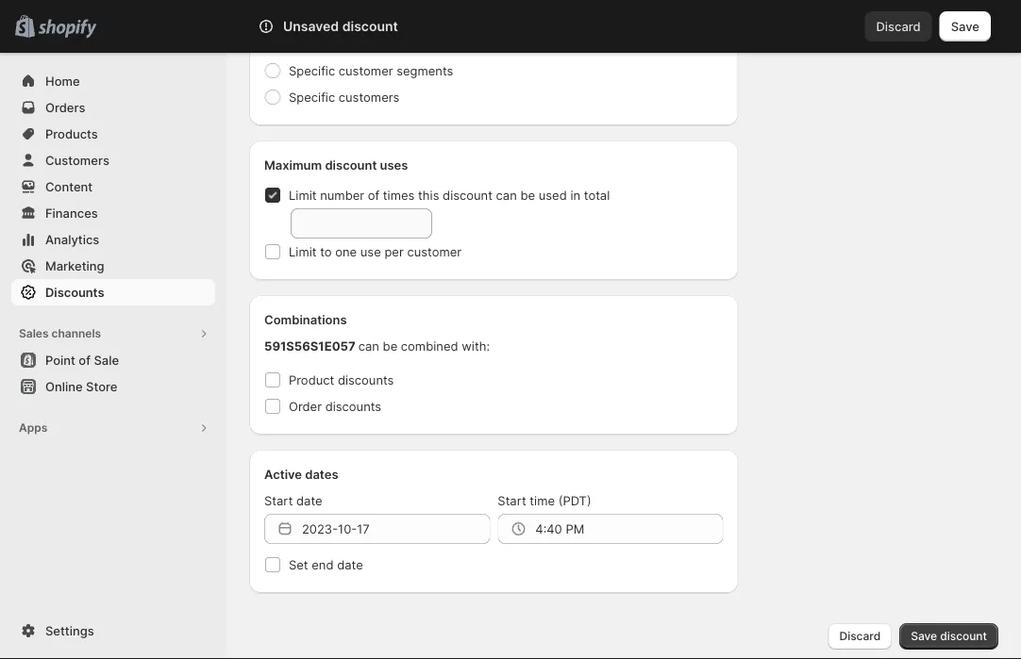 Task type: vqa. For each thing, say whether or not it's contained in the screenshot.
My Store image on the top right of page
no



Task type: locate. For each thing, give the bounding box(es) containing it.
customers down unsaved discount
[[306, 37, 367, 51]]

discard
[[877, 19, 921, 34], [840, 630, 881, 644]]

1 horizontal spatial be
[[521, 188, 535, 203]]

online store
[[45, 380, 117, 394]]

sales channels
[[19, 327, 101, 341]]

1 horizontal spatial start
[[498, 494, 527, 508]]

active
[[264, 467, 302, 482]]

discounts down 591s56s1e057 can be combined with:
[[338, 373, 394, 388]]

1 horizontal spatial of
[[368, 188, 380, 203]]

specific customers
[[289, 90, 400, 104]]

591s56s1e057 can be combined with:
[[264, 339, 490, 354]]

total
[[584, 188, 610, 203]]

used
[[539, 188, 567, 203]]

1 vertical spatial customer
[[407, 245, 462, 259]]

discounts
[[338, 373, 394, 388], [325, 399, 382, 414]]

set end date
[[289, 558, 363, 573]]

save
[[951, 19, 980, 34], [911, 630, 938, 644]]

discard left save discount
[[840, 630, 881, 644]]

marketing
[[45, 259, 104, 273]]

home
[[45, 74, 80, 88]]

limit for limit number of times this discount can be used in total
[[289, 188, 317, 203]]

segments
[[397, 63, 454, 78]]

specific for specific customer segments
[[289, 63, 335, 78]]

product
[[289, 373, 334, 388]]

(pdt)
[[559, 494, 592, 508]]

1 vertical spatial save
[[911, 630, 938, 644]]

0 vertical spatial specific
[[289, 63, 335, 78]]

start time (pdt)
[[498, 494, 592, 508]]

specific
[[289, 63, 335, 78], [289, 90, 335, 104]]

start for start date
[[264, 494, 293, 508]]

be left 'used'
[[521, 188, 535, 203]]

maximum discount uses
[[264, 158, 408, 172]]

start left time
[[498, 494, 527, 508]]

discard button left save discount button
[[828, 624, 892, 650]]

discard button
[[865, 11, 933, 42], [828, 624, 892, 650]]

start
[[264, 494, 293, 508], [498, 494, 527, 508]]

start down active
[[264, 494, 293, 508]]

0 horizontal spatial of
[[79, 353, 91, 368]]

discounts down product discounts at bottom
[[325, 399, 382, 414]]

shopify image
[[38, 19, 97, 38]]

1 horizontal spatial save
[[951, 19, 980, 34]]

apps
[[19, 422, 47, 435]]

0 horizontal spatial can
[[358, 339, 379, 354]]

uses
[[380, 158, 408, 172]]

customer right the per
[[407, 245, 462, 259]]

can left 'used'
[[496, 188, 517, 203]]

customers for all customers
[[306, 37, 367, 51]]

customers for specific customers
[[339, 90, 400, 104]]

in
[[571, 188, 581, 203]]

of left the 'sale'
[[79, 353, 91, 368]]

2 start from the left
[[498, 494, 527, 508]]

marketing link
[[11, 253, 215, 279]]

limit left to
[[289, 245, 317, 259]]

point
[[45, 353, 75, 368]]

discount
[[342, 18, 398, 34], [325, 158, 377, 172], [443, 188, 493, 203], [941, 630, 988, 644]]

discard button left save button
[[865, 11, 933, 42]]

1 vertical spatial customers
[[339, 90, 400, 104]]

finances link
[[11, 200, 215, 227]]

of
[[368, 188, 380, 203], [79, 353, 91, 368]]

1 vertical spatial discard button
[[828, 624, 892, 650]]

0 vertical spatial discard
[[877, 19, 921, 34]]

1 vertical spatial of
[[79, 353, 91, 368]]

date right end
[[337, 558, 363, 573]]

online
[[45, 380, 83, 394]]

1 vertical spatial discard
[[840, 630, 881, 644]]

1 horizontal spatial can
[[496, 188, 517, 203]]

1 vertical spatial discounts
[[325, 399, 382, 414]]

0 vertical spatial discounts
[[338, 373, 394, 388]]

1 horizontal spatial customer
[[407, 245, 462, 259]]

can up product discounts at bottom
[[358, 339, 379, 354]]

1 vertical spatial date
[[337, 558, 363, 573]]

products
[[45, 127, 98, 141]]

product discounts
[[289, 373, 394, 388]]

time
[[530, 494, 555, 508]]

channels
[[51, 327, 101, 341]]

save for save discount
[[911, 630, 938, 644]]

customers down specific customer segments
[[339, 90, 400, 104]]

0 horizontal spatial save
[[911, 630, 938, 644]]

discount inside button
[[941, 630, 988, 644]]

limit
[[289, 188, 317, 203], [289, 245, 317, 259]]

specific for specific customers
[[289, 90, 335, 104]]

date down active dates
[[296, 494, 323, 508]]

0 vertical spatial customers
[[306, 37, 367, 51]]

date
[[296, 494, 323, 508], [337, 558, 363, 573]]

1 specific from the top
[[289, 63, 335, 78]]

1 vertical spatial can
[[358, 339, 379, 354]]

0 vertical spatial limit
[[289, 188, 317, 203]]

limit to one use per customer
[[289, 245, 462, 259]]

sale
[[94, 353, 119, 368]]

times
[[383, 188, 415, 203]]

can
[[496, 188, 517, 203], [358, 339, 379, 354]]

one
[[335, 245, 357, 259]]

2 limit from the top
[[289, 245, 317, 259]]

0 vertical spatial discard button
[[865, 11, 933, 42]]

discount for unsaved
[[342, 18, 398, 34]]

0 vertical spatial customer
[[339, 63, 393, 78]]

customer up specific customers
[[339, 63, 393, 78]]

1 limit from the top
[[289, 188, 317, 203]]

to
[[320, 245, 332, 259]]

discard button for save discount
[[828, 624, 892, 650]]

0 horizontal spatial start
[[264, 494, 293, 508]]

online store link
[[11, 374, 215, 400]]

1 vertical spatial limit
[[289, 245, 317, 259]]

point of sale button
[[0, 347, 227, 374]]

0 vertical spatial date
[[296, 494, 323, 508]]

customers link
[[11, 147, 215, 174]]

0 vertical spatial save
[[951, 19, 980, 34]]

be left combined
[[383, 339, 398, 354]]

be
[[521, 188, 535, 203], [383, 339, 398, 354]]

Start date text field
[[302, 515, 490, 545]]

limit down maximum
[[289, 188, 317, 203]]

set
[[289, 558, 308, 573]]

orders link
[[11, 94, 215, 121]]

discard left save button
[[877, 19, 921, 34]]

discounts for product discounts
[[338, 373, 394, 388]]

1 vertical spatial specific
[[289, 90, 335, 104]]

combined
[[401, 339, 458, 354]]

sales
[[19, 327, 49, 341]]

customer
[[339, 63, 393, 78], [407, 245, 462, 259]]

1 vertical spatial be
[[383, 339, 398, 354]]

None text field
[[291, 209, 432, 239]]

2 specific from the top
[[289, 90, 335, 104]]

customers
[[306, 37, 367, 51], [339, 90, 400, 104]]

1 start from the left
[[264, 494, 293, 508]]

search button
[[237, 11, 785, 42]]

1 horizontal spatial date
[[337, 558, 363, 573]]

settings
[[45, 624, 94, 639]]

discounts
[[45, 285, 104, 300]]

save for save
[[951, 19, 980, 34]]

of left times
[[368, 188, 380, 203]]



Task type: describe. For each thing, give the bounding box(es) containing it.
0 horizontal spatial customer
[[339, 63, 393, 78]]

dates
[[305, 467, 339, 482]]

0 vertical spatial of
[[368, 188, 380, 203]]

point of sale link
[[11, 347, 215, 374]]

order
[[289, 399, 322, 414]]

content
[[45, 179, 93, 194]]

start date
[[264, 494, 323, 508]]

591s56s1e057
[[264, 339, 356, 354]]

limit number of times this discount can be used in total
[[289, 188, 610, 203]]

specific customer segments
[[289, 63, 454, 78]]

unsaved discount
[[283, 18, 398, 34]]

0 vertical spatial be
[[521, 188, 535, 203]]

customer eligibility
[[264, 7, 380, 21]]

of inside point of sale link
[[79, 353, 91, 368]]

all
[[289, 37, 303, 51]]

this
[[418, 188, 439, 203]]

limit for limit to one use per customer
[[289, 245, 317, 259]]

per
[[385, 245, 404, 259]]

unsaved
[[283, 18, 339, 34]]

point of sale
[[45, 353, 119, 368]]

save discount
[[911, 630, 988, 644]]

active dates
[[264, 467, 339, 482]]

home link
[[11, 68, 215, 94]]

0 horizontal spatial be
[[383, 339, 398, 354]]

order discounts
[[289, 399, 382, 414]]

maximum
[[264, 158, 322, 172]]

customer
[[264, 7, 323, 21]]

with:
[[462, 339, 490, 354]]

discount for maximum
[[325, 158, 377, 172]]

discard button for save
[[865, 11, 933, 42]]

end
[[312, 558, 334, 573]]

eligibility
[[326, 7, 380, 21]]

content link
[[11, 174, 215, 200]]

combinations
[[264, 312, 347, 327]]

use
[[360, 245, 381, 259]]

discard for save
[[877, 19, 921, 34]]

search
[[268, 19, 308, 34]]

number
[[320, 188, 365, 203]]

store
[[86, 380, 117, 394]]

discard for save discount
[[840, 630, 881, 644]]

0 horizontal spatial date
[[296, 494, 323, 508]]

Start time (PDT) text field
[[536, 515, 724, 545]]

save discount button
[[900, 624, 999, 650]]

analytics link
[[11, 227, 215, 253]]

analytics
[[45, 232, 99, 247]]

products link
[[11, 121, 215, 147]]

settings link
[[11, 618, 215, 645]]

orders
[[45, 100, 85, 115]]

start for start time (pdt)
[[498, 494, 527, 508]]

discount for save
[[941, 630, 988, 644]]

discounts for order discounts
[[325, 399, 382, 414]]

discounts link
[[11, 279, 215, 306]]

online store button
[[0, 374, 227, 400]]

customers
[[45, 153, 109, 168]]

apps button
[[11, 415, 215, 442]]

0 vertical spatial can
[[496, 188, 517, 203]]

sales channels button
[[11, 321, 215, 347]]

finances
[[45, 206, 98, 220]]

save button
[[940, 11, 991, 42]]

all customers
[[289, 37, 367, 51]]



